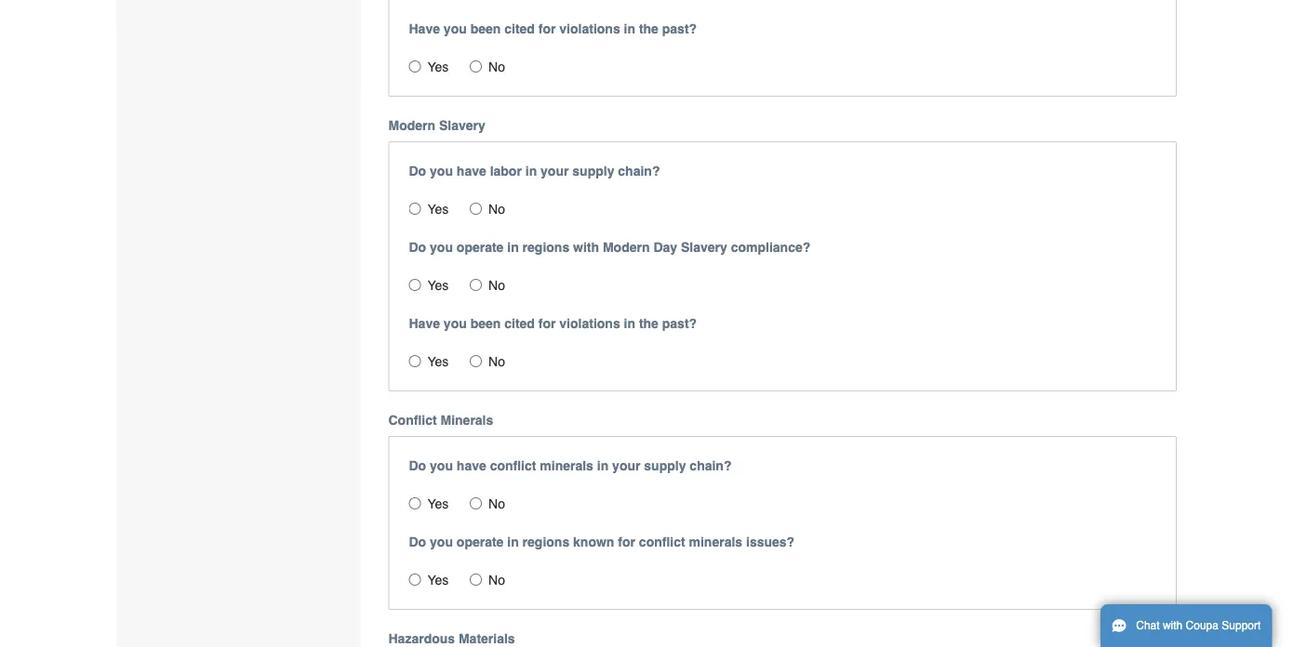 Task type: vqa. For each thing, say whether or not it's contained in the screenshot.
1st the Have you been cited for violations in the past? from the top of the page
yes



Task type: describe. For each thing, give the bounding box(es) containing it.
known
[[573, 535, 614, 550]]

coupa
[[1186, 620, 1219, 633]]

1 horizontal spatial chain?
[[690, 458, 732, 473]]

3 no from the top
[[488, 278, 505, 293]]

2 have from the top
[[409, 316, 440, 331]]

2 no from the top
[[488, 202, 505, 217]]

labor
[[490, 163, 522, 178]]

0 horizontal spatial your
[[541, 163, 569, 178]]

conflict minerals
[[388, 413, 493, 428]]

1 vertical spatial for
[[538, 316, 556, 331]]

0 horizontal spatial modern
[[388, 118, 435, 133]]

do for do you have labor in your supply chain?
[[409, 163, 426, 178]]

5 no from the top
[[488, 497, 505, 511]]

1 horizontal spatial conflict
[[639, 535, 685, 550]]

chat with coupa support button
[[1100, 605, 1272, 647]]

operate for labor
[[457, 240, 504, 255]]

do for do you operate in regions with modern day slavery compliance?
[[409, 240, 426, 255]]

1 yes from the top
[[427, 59, 449, 74]]

0 horizontal spatial chain?
[[618, 163, 660, 178]]

6 yes from the top
[[427, 573, 449, 588]]

hazardous materials
[[388, 631, 515, 646]]

1 horizontal spatial your
[[612, 458, 640, 473]]

have for labor
[[457, 163, 486, 178]]

5 yes from the top
[[427, 497, 449, 511]]

0 vertical spatial supply
[[572, 163, 614, 178]]

1 have from the top
[[409, 21, 440, 36]]

3 yes from the top
[[427, 278, 449, 293]]

do you have conflict minerals in your supply chain?
[[409, 458, 732, 473]]

2 cited from the top
[[504, 316, 535, 331]]

conflict
[[388, 413, 437, 428]]

do you have labor in your supply chain?
[[409, 163, 660, 178]]

1 vertical spatial minerals
[[689, 535, 742, 550]]

2 yes from the top
[[427, 202, 449, 217]]

1 past? from the top
[[662, 21, 697, 36]]

chat with coupa support
[[1136, 620, 1261, 633]]

1 no from the top
[[488, 59, 505, 74]]



Task type: locate. For each thing, give the bounding box(es) containing it.
regions down do you have labor in your supply chain?
[[522, 240, 569, 255]]

compliance?
[[731, 240, 810, 255]]

2 the from the top
[[639, 316, 659, 331]]

yes
[[427, 59, 449, 74], [427, 202, 449, 217], [427, 278, 449, 293], [427, 354, 449, 369], [427, 497, 449, 511], [427, 573, 449, 588]]

0 vertical spatial past?
[[662, 21, 697, 36]]

1 vertical spatial modern
[[603, 240, 650, 255]]

hazardous
[[388, 631, 455, 646]]

violations
[[559, 21, 620, 36], [559, 316, 620, 331]]

1 been from the top
[[470, 21, 501, 36]]

0 vertical spatial the
[[639, 21, 659, 36]]

0 horizontal spatial supply
[[572, 163, 614, 178]]

conflict
[[490, 458, 536, 473], [639, 535, 685, 550]]

1 horizontal spatial minerals
[[689, 535, 742, 550]]

0 vertical spatial conflict
[[490, 458, 536, 473]]

1 vertical spatial your
[[612, 458, 640, 473]]

your right labor
[[541, 163, 569, 178]]

chain?
[[618, 163, 660, 178], [690, 458, 732, 473]]

0 vertical spatial cited
[[504, 21, 535, 36]]

1 operate from the top
[[457, 240, 504, 255]]

operate
[[457, 240, 504, 255], [457, 535, 504, 550]]

2 violations from the top
[[559, 316, 620, 331]]

for
[[538, 21, 556, 36], [538, 316, 556, 331], [618, 535, 635, 550]]

1 do from the top
[[409, 163, 426, 178]]

slavery
[[439, 118, 485, 133], [681, 240, 727, 255]]

been
[[470, 21, 501, 36], [470, 316, 501, 331]]

minerals up known
[[540, 458, 593, 473]]

1 vertical spatial have you been cited for violations in the past?
[[409, 316, 697, 331]]

1 vertical spatial regions
[[522, 535, 569, 550]]

0 vertical spatial been
[[470, 21, 501, 36]]

0 vertical spatial with
[[573, 240, 599, 255]]

materials
[[459, 631, 515, 646]]

do for do you have conflict minerals in your supply chain?
[[409, 458, 426, 473]]

1 have from the top
[[457, 163, 486, 178]]

slavery up do you have labor in your supply chain?
[[439, 118, 485, 133]]

1 vertical spatial slavery
[[681, 240, 727, 255]]

0 vertical spatial modern
[[388, 118, 435, 133]]

issues?
[[746, 535, 795, 550]]

regions for with
[[522, 240, 569, 255]]

1 vertical spatial chain?
[[690, 458, 732, 473]]

1 vertical spatial operate
[[457, 535, 504, 550]]

0 vertical spatial chain?
[[618, 163, 660, 178]]

0 horizontal spatial conflict
[[490, 458, 536, 473]]

with left day
[[573, 240, 599, 255]]

minerals
[[440, 413, 493, 428]]

modern slavery
[[388, 118, 485, 133]]

0 vertical spatial your
[[541, 163, 569, 178]]

have
[[409, 21, 440, 36], [409, 316, 440, 331]]

1 vertical spatial supply
[[644, 458, 686, 473]]

1 vertical spatial have
[[409, 316, 440, 331]]

6 no from the top
[[488, 573, 505, 588]]

2 regions from the top
[[522, 535, 569, 550]]

supply
[[572, 163, 614, 178], [644, 458, 686, 473]]

cited
[[504, 21, 535, 36], [504, 316, 535, 331]]

1 vertical spatial cited
[[504, 316, 535, 331]]

0 horizontal spatial with
[[573, 240, 599, 255]]

0 vertical spatial have you been cited for violations in the past?
[[409, 21, 697, 36]]

slavery right day
[[681, 240, 727, 255]]

conflict down minerals
[[490, 458, 536, 473]]

chat
[[1136, 620, 1160, 633]]

you
[[444, 21, 467, 36], [430, 163, 453, 178], [430, 240, 453, 255], [444, 316, 467, 331], [430, 458, 453, 473], [430, 535, 453, 550]]

0 vertical spatial have
[[409, 21, 440, 36]]

0 vertical spatial operate
[[457, 240, 504, 255]]

1 vertical spatial have
[[457, 458, 486, 473]]

0 vertical spatial slavery
[[439, 118, 485, 133]]

have
[[457, 163, 486, 178], [457, 458, 486, 473]]

1 vertical spatial with
[[1163, 620, 1183, 633]]

0 vertical spatial for
[[538, 21, 556, 36]]

2 been from the top
[[470, 316, 501, 331]]

have you been cited for violations in the past?
[[409, 21, 697, 36], [409, 316, 697, 331]]

4 do from the top
[[409, 535, 426, 550]]

with
[[573, 240, 599, 255], [1163, 620, 1183, 633]]

no
[[488, 59, 505, 74], [488, 202, 505, 217], [488, 278, 505, 293], [488, 354, 505, 369], [488, 497, 505, 511], [488, 573, 505, 588]]

1 horizontal spatial modern
[[603, 240, 650, 255]]

1 cited from the top
[[504, 21, 535, 36]]

1 violations from the top
[[559, 21, 620, 36]]

support
[[1222, 620, 1261, 633]]

your up do you operate in regions known for conflict minerals issues?
[[612, 458, 640, 473]]

minerals left issues?
[[689, 535, 742, 550]]

2 do from the top
[[409, 240, 426, 255]]

do
[[409, 163, 426, 178], [409, 240, 426, 255], [409, 458, 426, 473], [409, 535, 426, 550]]

have for conflict
[[457, 458, 486, 473]]

do for do you operate in regions known for conflict minerals issues?
[[409, 535, 426, 550]]

in
[[624, 21, 635, 36], [525, 163, 537, 178], [507, 240, 519, 255], [624, 316, 635, 331], [597, 458, 609, 473], [507, 535, 519, 550]]

1 have you been cited for violations in the past? from the top
[[409, 21, 697, 36]]

1 horizontal spatial with
[[1163, 620, 1183, 633]]

4 no from the top
[[488, 354, 505, 369]]

0 horizontal spatial slavery
[[439, 118, 485, 133]]

None radio
[[409, 279, 421, 291], [409, 497, 421, 510], [409, 574, 421, 586], [409, 279, 421, 291], [409, 497, 421, 510], [409, 574, 421, 586]]

3 do from the top
[[409, 458, 426, 473]]

do you operate in regions with modern day slavery compliance?
[[409, 240, 810, 255]]

1 regions from the top
[[522, 240, 569, 255]]

0 vertical spatial regions
[[522, 240, 569, 255]]

1 vertical spatial past?
[[662, 316, 697, 331]]

with right chat
[[1163, 620, 1183, 633]]

regions left known
[[522, 535, 569, 550]]

regions for known
[[522, 535, 569, 550]]

the
[[639, 21, 659, 36], [639, 316, 659, 331]]

0 horizontal spatial minerals
[[540, 458, 593, 473]]

have left labor
[[457, 163, 486, 178]]

1 horizontal spatial supply
[[644, 458, 686, 473]]

operate for conflict
[[457, 535, 504, 550]]

1 vertical spatial the
[[639, 316, 659, 331]]

modern
[[388, 118, 435, 133], [603, 240, 650, 255]]

with inside button
[[1163, 620, 1183, 633]]

2 vertical spatial for
[[618, 535, 635, 550]]

minerals
[[540, 458, 593, 473], [689, 535, 742, 550]]

2 have you been cited for violations in the past? from the top
[[409, 316, 697, 331]]

0 vertical spatial violations
[[559, 21, 620, 36]]

0 vertical spatial minerals
[[540, 458, 593, 473]]

1 horizontal spatial slavery
[[681, 240, 727, 255]]

day
[[653, 240, 677, 255]]

past?
[[662, 21, 697, 36], [662, 316, 697, 331]]

1 vertical spatial violations
[[559, 316, 620, 331]]

1 the from the top
[[639, 21, 659, 36]]

1 vertical spatial been
[[470, 316, 501, 331]]

your
[[541, 163, 569, 178], [612, 458, 640, 473]]

regions
[[522, 240, 569, 255], [522, 535, 569, 550]]

2 operate from the top
[[457, 535, 504, 550]]

4 yes from the top
[[427, 354, 449, 369]]

2 past? from the top
[[662, 316, 697, 331]]

do you operate in regions known for conflict minerals issues?
[[409, 535, 795, 550]]

0 vertical spatial have
[[457, 163, 486, 178]]

None radio
[[409, 60, 421, 72], [470, 60, 482, 72], [409, 203, 421, 215], [470, 203, 482, 215], [470, 279, 482, 291], [409, 355, 421, 367], [470, 355, 482, 367], [470, 497, 482, 510], [470, 574, 482, 586], [409, 60, 421, 72], [470, 60, 482, 72], [409, 203, 421, 215], [470, 203, 482, 215], [470, 279, 482, 291], [409, 355, 421, 367], [470, 355, 482, 367], [470, 497, 482, 510], [470, 574, 482, 586]]

1 vertical spatial conflict
[[639, 535, 685, 550]]

conflict right known
[[639, 535, 685, 550]]

2 have from the top
[[457, 458, 486, 473]]

have down minerals
[[457, 458, 486, 473]]



